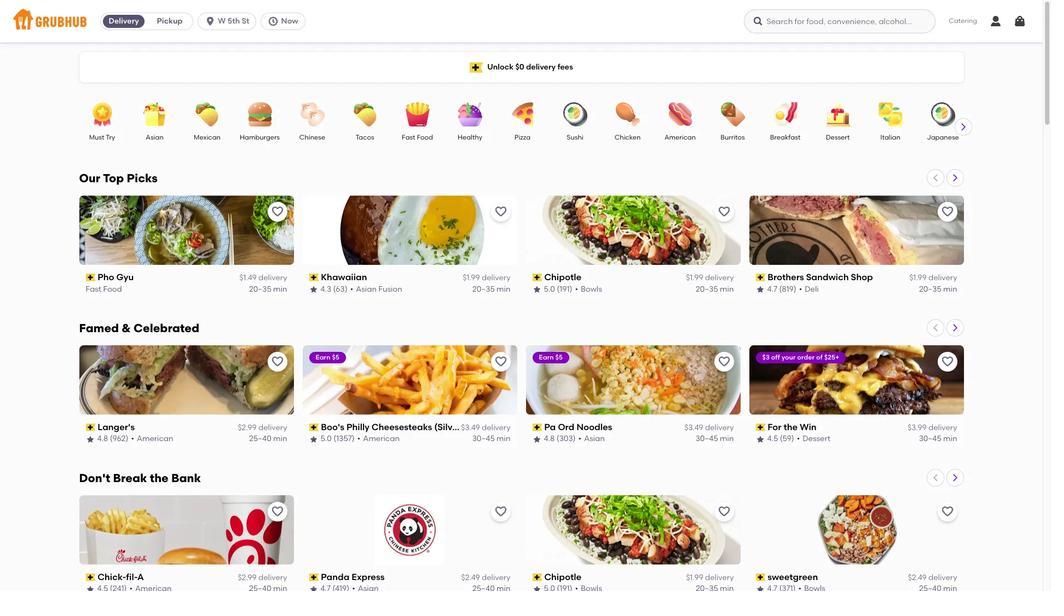 Task type: describe. For each thing, give the bounding box(es) containing it.
star icon image for brothers sandwich shop logo
[[756, 285, 765, 294]]

0 vertical spatial dessert
[[826, 134, 850, 141]]

(962)
[[110, 435, 128, 444]]

0 vertical spatial asian
[[146, 134, 164, 141]]

breakfast image
[[767, 102, 805, 127]]

star icon image for for the win logo
[[756, 435, 765, 444]]

(63)
[[333, 285, 348, 294]]

5.0 (191)
[[544, 285, 573, 294]]

save this restaurant button for chipotle logo associated with don't break the bank
[[715, 502, 734, 522]]

for
[[768, 422, 782, 433]]

boo's
[[321, 422, 345, 433]]

asian for pa ord noodles
[[584, 435, 605, 444]]

our
[[79, 171, 100, 185]]

0 horizontal spatial fast
[[86, 285, 101, 294]]

$1.99 delivery for asian fusion
[[463, 273, 511, 283]]

pickup
[[157, 16, 183, 26]]

w 5th st
[[218, 16, 249, 26]]

panda express logo image
[[375, 496, 445, 565]]

subscription pass image for boo's philly cheesesteaks (silverlake)
[[309, 424, 319, 432]]

$5 for boo's
[[332, 354, 340, 361]]

$1.99 for deli
[[910, 273, 927, 283]]

• for boo's philly cheesesteaks (silverlake)
[[358, 435, 361, 444]]

delivery for panda express logo
[[482, 574, 511, 583]]

$5 for pa
[[556, 354, 563, 361]]

0 vertical spatial fast food
[[402, 134, 433, 141]]

delivery for 'langer's logo'
[[259, 424, 287, 433]]

chick-
[[98, 572, 126, 583]]

save this restaurant button for pho gyu logo
[[268, 202, 287, 222]]

boo's philly cheesesteaks (silverlake)
[[321, 422, 483, 433]]

bank
[[171, 471, 201, 485]]

5.0 for boo's philly cheesesteaks (silverlake)
[[321, 435, 332, 444]]

unlock $0 delivery fees
[[488, 62, 573, 72]]

$1.49
[[240, 273, 257, 283]]

• asian fusion
[[350, 285, 402, 294]]

now
[[281, 16, 298, 26]]

sandwich
[[807, 272, 849, 283]]

fil-
[[126, 572, 137, 583]]

svg image for w 5th st
[[205, 16, 216, 27]]

subscription pass image for pho gyu
[[86, 274, 95, 282]]

chick-fil-a
[[98, 572, 144, 583]]

caret left icon image for famed & celebrated
[[931, 324, 940, 332]]

your
[[782, 354, 796, 361]]

min for khawaiian
[[497, 285, 511, 294]]

$1.99 for bowls
[[686, 273, 704, 283]]

subscription pass image for khawaiian
[[309, 274, 319, 282]]

• dessert
[[797, 435, 831, 444]]

chipotle for our top picks
[[545, 272, 582, 283]]

save this restaurant image for panda express
[[494, 505, 507, 519]]

$2.49 for panda express
[[461, 574, 480, 583]]

subscription pass image for our top picks's chipotle logo
[[533, 274, 542, 282]]

pa ord noodles
[[545, 422, 613, 433]]

star icon image for pa ord noodles logo
[[533, 435, 541, 444]]

delivery
[[109, 16, 139, 26]]

$3 off your order of $25+
[[763, 354, 840, 361]]

1 horizontal spatial fast
[[402, 134, 416, 141]]

pho
[[98, 272, 114, 283]]

5.0 for chipotle
[[544, 285, 555, 294]]

pickup button
[[147, 13, 193, 30]]

american for langer's
[[137, 435, 173, 444]]

celebrated
[[134, 321, 199, 335]]

star icon image for khawaiian logo
[[309, 285, 318, 294]]

save this restaurant button for panda express logo
[[491, 502, 511, 522]]

(silverlake)
[[434, 422, 483, 433]]

• for pa ord noodles
[[579, 435, 582, 444]]

japanese image
[[924, 102, 963, 127]]

tacos
[[356, 134, 374, 141]]

of
[[817, 354, 823, 361]]

panda express
[[321, 572, 385, 583]]

20–35 for brothers sandwich shop
[[920, 285, 942, 294]]

20–35 min for khawaiian
[[473, 285, 511, 294]]

(819)
[[780, 285, 797, 294]]

don't break the bank
[[79, 471, 201, 485]]

• for chipotle
[[575, 285, 578, 294]]

25–40
[[249, 435, 272, 444]]

try
[[106, 134, 115, 141]]

$2.49 delivery for sweetgreen
[[908, 574, 958, 583]]

&
[[122, 321, 131, 335]]

sushi image
[[556, 102, 595, 127]]

save this restaurant button for sweetgreen logo
[[938, 502, 958, 522]]

break
[[113, 471, 147, 485]]

w 5th st button
[[198, 13, 261, 30]]

$2.49 delivery for panda express
[[461, 574, 511, 583]]

save this restaurant image for pho gyu
[[271, 205, 284, 219]]

top
[[103, 171, 124, 185]]

• bowls
[[575, 285, 602, 294]]

hamburgers image
[[241, 102, 279, 127]]

dessert image
[[819, 102, 857, 127]]

bowls
[[581, 285, 602, 294]]

healthy
[[458, 134, 483, 141]]

delivery for khawaiian logo
[[482, 273, 511, 283]]

breakfast
[[771, 134, 801, 141]]

• deli
[[799, 285, 819, 294]]

cheesesteaks
[[372, 422, 432, 433]]

subscription pass image for pa ord noodles logo
[[533, 424, 542, 432]]

(1357)
[[334, 435, 355, 444]]

caret left icon image for our top picks
[[931, 174, 940, 182]]

20–35 min for brothers sandwich shop
[[920, 285, 958, 294]]

star icon image for panda express logo
[[309, 585, 318, 592]]

0 horizontal spatial the
[[150, 471, 169, 485]]

brothers sandwich shop logo image
[[750, 196, 964, 265]]

star icon image for chick-fil-a logo
[[86, 585, 94, 592]]

caret right icon image for our top picks
[[951, 174, 960, 182]]

subscription pass image for chipotle logo associated with don't break the bank
[[533, 574, 542, 582]]

shop
[[851, 272, 873, 283]]

subscription pass image for langer's
[[86, 424, 95, 432]]

$3.99
[[908, 424, 927, 433]]

caret right icon image for don't break the bank
[[951, 474, 960, 482]]

save this restaurant image for chick-fil-a
[[271, 505, 284, 519]]

khawaiian
[[321, 272, 367, 283]]

delivery for chick-fil-a logo
[[259, 574, 287, 583]]

save this restaurant button for our top picks's chipotle logo
[[715, 202, 734, 222]]

delivery for our top picks's chipotle logo
[[705, 273, 734, 283]]

• asian
[[579, 435, 605, 444]]

must try
[[89, 134, 115, 141]]

2 horizontal spatial american
[[665, 134, 696, 141]]

for the win
[[768, 422, 817, 433]]

4.3
[[321, 285, 331, 294]]

famed
[[79, 321, 119, 335]]

5th
[[228, 16, 240, 26]]

delivery button
[[101, 13, 147, 30]]

pizza image
[[504, 102, 542, 127]]

unlock
[[488, 62, 514, 72]]

• for langer's
[[131, 435, 134, 444]]

4.8 (303)
[[544, 435, 576, 444]]

earn $5 for boo's
[[316, 354, 340, 361]]

• american for langer's
[[131, 435, 173, 444]]

asian for khawaiian
[[356, 285, 377, 294]]

brothers
[[768, 272, 804, 283]]

$1.49 delivery
[[240, 273, 287, 283]]

star icon image for 'langer's logo'
[[86, 435, 94, 444]]

1 horizontal spatial svg image
[[990, 15, 1003, 28]]

30–45 min for for the win
[[919, 435, 958, 444]]

off
[[772, 354, 780, 361]]

our top picks
[[79, 171, 158, 185]]

earn for pa ord noodles
[[539, 354, 554, 361]]

chick-fil-a logo image
[[79, 496, 294, 565]]

delivery for sweetgreen logo
[[929, 574, 958, 583]]

4.8 for langer's
[[97, 435, 108, 444]]

gyu
[[116, 272, 134, 283]]

asian image
[[136, 102, 174, 127]]

pa
[[545, 422, 556, 433]]

for the win logo image
[[750, 346, 964, 415]]

order
[[798, 354, 815, 361]]

star icon image for chipotle logo associated with don't break the bank
[[533, 585, 541, 592]]

star icon image for boo's philly cheesesteaks (silverlake) logo
[[309, 435, 318, 444]]

• for khawaiian
[[350, 285, 353, 294]]

catering
[[949, 17, 978, 25]]

min for brothers sandwich shop
[[944, 285, 958, 294]]

$1.99 for asian fusion
[[463, 273, 480, 283]]



Task type: locate. For each thing, give the bounding box(es) containing it.
italian image
[[872, 102, 910, 127]]

min for boo's philly cheesesteaks (silverlake)
[[497, 435, 511, 444]]

20–35 for pho gyu
[[249, 285, 272, 294]]

chipotle logo image
[[526, 196, 741, 265], [526, 496, 741, 565]]

deli
[[805, 285, 819, 294]]

earn $5
[[316, 354, 340, 361], [539, 354, 563, 361]]

subscription pass image left pho
[[86, 274, 95, 282]]

japanese
[[927, 134, 959, 141]]

min for pa ord noodles
[[720, 435, 734, 444]]

1 vertical spatial caret left icon image
[[931, 324, 940, 332]]

1 $2.99 delivery from the top
[[238, 424, 287, 433]]

earn
[[316, 354, 331, 361], [539, 354, 554, 361]]

0 horizontal spatial $3.49
[[461, 424, 480, 433]]

(303)
[[557, 435, 576, 444]]

1 $2.99 from the top
[[238, 424, 257, 433]]

$2.49 delivery
[[461, 574, 511, 583], [908, 574, 958, 583]]

2 horizontal spatial 30–45 min
[[919, 435, 958, 444]]

delivery for pa ord noodles logo
[[705, 424, 734, 433]]

1 vertical spatial $2.99
[[238, 574, 257, 583]]

subscription pass image for panda express logo
[[309, 574, 319, 582]]

save this restaurant image for brothers sandwich shop
[[941, 205, 954, 219]]

$2.99 for famed & celebrated
[[238, 424, 257, 433]]

the
[[784, 422, 798, 433], [150, 471, 169, 485]]

20–35 for chipotle
[[696, 285, 718, 294]]

1 $3.49 from the left
[[461, 424, 480, 433]]

0 horizontal spatial $5
[[332, 354, 340, 361]]

1 horizontal spatial svg image
[[268, 16, 279, 27]]

1 vertical spatial the
[[150, 471, 169, 485]]

30–45 min
[[472, 435, 511, 444], [696, 435, 734, 444], [919, 435, 958, 444]]

0 horizontal spatial earn $5
[[316, 354, 340, 361]]

2 $3.49 from the left
[[685, 424, 704, 433]]

3 20–35 from the left
[[696, 285, 718, 294]]

boo's philly cheesesteaks (silverlake) logo image
[[303, 346, 517, 415]]

• down pa ord noodles
[[579, 435, 582, 444]]

(59)
[[780, 435, 795, 444]]

2 $2.49 from the left
[[908, 574, 927, 583]]

1 $2.49 from the left
[[461, 574, 480, 583]]

dessert down the 'win'
[[803, 435, 831, 444]]

4.7
[[768, 285, 778, 294]]

tacos image
[[346, 102, 384, 127]]

hamburgers
[[240, 134, 280, 141]]

0 horizontal spatial svg image
[[753, 16, 764, 27]]

0 vertical spatial fast
[[402, 134, 416, 141]]

2 $2.99 delivery from the top
[[238, 574, 287, 583]]

$1.99 delivery
[[463, 273, 511, 283], [686, 273, 734, 283], [910, 273, 958, 283], [686, 574, 734, 583]]

svg image inside w 5th st button
[[205, 16, 216, 27]]

chinese image
[[293, 102, 332, 127]]

• right the (191)
[[575, 285, 578, 294]]

1 horizontal spatial $2.49 delivery
[[908, 574, 958, 583]]

0 horizontal spatial american
[[137, 435, 173, 444]]

1 horizontal spatial 30–45
[[696, 435, 718, 444]]

asian left fusion
[[356, 285, 377, 294]]

1 vertical spatial food
[[103, 285, 122, 294]]

5.0 left the (191)
[[544, 285, 555, 294]]

1 • american from the left
[[131, 435, 173, 444]]

1 earn from the left
[[316, 354, 331, 361]]

chipotle for don't break the bank
[[545, 572, 582, 583]]

delivery for brothers sandwich shop logo
[[929, 273, 958, 283]]

4.8 left (962)
[[97, 435, 108, 444]]

• american down philly
[[358, 435, 400, 444]]

1 horizontal spatial $2.49
[[908, 574, 927, 583]]

st
[[242, 16, 249, 26]]

$3
[[763, 354, 770, 361]]

asian
[[146, 134, 164, 141], [356, 285, 377, 294], [584, 435, 605, 444]]

1 horizontal spatial • american
[[358, 435, 400, 444]]

$2.99 delivery for famed & celebrated
[[238, 424, 287, 433]]

1 20–35 from the left
[[249, 285, 272, 294]]

save this restaurant button for chick-fil-a logo
[[268, 502, 287, 522]]

delivery for pho gyu logo
[[258, 273, 287, 283]]

burritos image
[[714, 102, 752, 127]]

fast down pho
[[86, 285, 101, 294]]

save this restaurant image
[[271, 205, 284, 219], [718, 205, 731, 219], [941, 205, 954, 219], [271, 505, 284, 519], [494, 505, 507, 519]]

subscription pass image for sweetgreen logo
[[756, 574, 766, 582]]

save this restaurant button for khawaiian logo
[[491, 202, 511, 222]]

noodles
[[577, 422, 613, 433]]

3 30–45 min from the left
[[919, 435, 958, 444]]

fusion
[[379, 285, 402, 294]]

2 • american from the left
[[358, 435, 400, 444]]

0 vertical spatial chipotle
[[545, 272, 582, 283]]

subscription pass image for for the win
[[756, 424, 766, 432]]

0 vertical spatial $2.99
[[238, 424, 257, 433]]

2 chipotle logo image from the top
[[526, 496, 741, 565]]

• right (59)
[[797, 435, 800, 444]]

0 horizontal spatial $2.49
[[461, 574, 480, 583]]

1 horizontal spatial $5
[[556, 354, 563, 361]]

1 $5 from the left
[[332, 354, 340, 361]]

1 horizontal spatial asian
[[356, 285, 377, 294]]

1 vertical spatial chipotle
[[545, 572, 582, 583]]

caret left icon image for don't break the bank
[[931, 474, 940, 482]]

1 horizontal spatial earn
[[539, 354, 554, 361]]

chipotle logo image for our top picks
[[526, 196, 741, 265]]

0 horizontal spatial food
[[103, 285, 122, 294]]

fast food down the fast food "image"
[[402, 134, 433, 141]]

3 caret left icon image from the top
[[931, 474, 940, 482]]

1 horizontal spatial 30–45 min
[[696, 435, 734, 444]]

philly
[[347, 422, 370, 433]]

subscription pass image left for
[[756, 424, 766, 432]]

0 vertical spatial $2.99 delivery
[[238, 424, 287, 433]]

sweetgreen
[[768, 572, 818, 583]]

food down pho gyu
[[103, 285, 122, 294]]

american for boo's philly cheesesteaks (silverlake)
[[363, 435, 400, 444]]

$2.99 for don't break the bank
[[238, 574, 257, 583]]

1 horizontal spatial the
[[784, 422, 798, 433]]

asian down asian image
[[146, 134, 164, 141]]

0 horizontal spatial 30–45
[[472, 435, 495, 444]]

0 vertical spatial food
[[417, 134, 433, 141]]

american down american image
[[665, 134, 696, 141]]

sweetgreen logo image
[[750, 496, 964, 565]]

pa ord noodles logo image
[[526, 346, 741, 415]]

now button
[[261, 13, 310, 30]]

delivery for for the win logo
[[929, 424, 958, 433]]

pizza
[[515, 134, 531, 141]]

$2.99 delivery for don't break the bank
[[238, 574, 287, 583]]

5.0 down the boo's
[[321, 435, 332, 444]]

food down the fast food "image"
[[417, 134, 433, 141]]

$1.99 delivery for deli
[[910, 273, 958, 283]]

4.8 for pa ord noodles
[[544, 435, 555, 444]]

italian
[[881, 134, 901, 141]]

chicken
[[615, 134, 641, 141]]

4.5 (59)
[[768, 435, 795, 444]]

1 horizontal spatial food
[[417, 134, 433, 141]]

0 horizontal spatial svg image
[[205, 16, 216, 27]]

2 horizontal spatial 30–45
[[919, 435, 942, 444]]

ord
[[558, 422, 575, 433]]

the up (59)
[[784, 422, 798, 433]]

20–35 min for pho gyu
[[249, 285, 287, 294]]

fast down the fast food "image"
[[402, 134, 416, 141]]

30–45 min for pa ord noodles
[[696, 435, 734, 444]]

subscription pass image left brothers
[[756, 274, 766, 282]]

25–40 min
[[249, 435, 287, 444]]

main navigation navigation
[[0, 0, 1043, 43]]

0 horizontal spatial 30–45 min
[[472, 435, 511, 444]]

min for langer's
[[273, 435, 287, 444]]

2 horizontal spatial asian
[[584, 435, 605, 444]]

0 horizontal spatial earn
[[316, 354, 331, 361]]

1 vertical spatial asian
[[356, 285, 377, 294]]

star icon image for sweetgreen logo
[[756, 585, 765, 592]]

1 horizontal spatial $3.49
[[685, 424, 704, 433]]

1 $2.49 delivery from the left
[[461, 574, 511, 583]]

burritos
[[721, 134, 745, 141]]

chipotle logo image for don't break the bank
[[526, 496, 741, 565]]

khawaiian logo image
[[303, 196, 517, 265]]

american right (962)
[[137, 435, 173, 444]]

picks
[[127, 171, 158, 185]]

• down philly
[[358, 435, 361, 444]]

• for for the win
[[797, 435, 800, 444]]

min for pho gyu
[[273, 285, 287, 294]]

1 horizontal spatial fast food
[[402, 134, 433, 141]]

subscription pass image
[[86, 274, 95, 282], [309, 274, 319, 282], [756, 274, 766, 282], [86, 424, 95, 432], [309, 424, 319, 432], [756, 424, 766, 432]]

save this restaurant image
[[494, 205, 507, 219], [271, 355, 284, 369], [494, 355, 507, 369], [718, 355, 731, 369], [941, 355, 954, 369], [718, 505, 731, 519], [941, 505, 954, 519]]

brothers sandwich shop
[[768, 272, 873, 283]]

• left deli
[[799, 285, 803, 294]]

svg image for now
[[268, 16, 279, 27]]

1 chipotle from the top
[[545, 272, 582, 283]]

earn for boo's philly cheesesteaks (silverlake)
[[316, 354, 331, 361]]

4.3 (63)
[[321, 285, 348, 294]]

1 caret left icon image from the top
[[931, 174, 940, 182]]

must
[[89, 134, 104, 141]]

2 earn from the left
[[539, 354, 554, 361]]

20–35 min
[[249, 285, 287, 294], [473, 285, 511, 294], [696, 285, 734, 294], [920, 285, 958, 294]]

subscription pass image left the boo's
[[309, 424, 319, 432]]

30–45 for pa ord noodles
[[696, 435, 718, 444]]

1 30–45 min from the left
[[472, 435, 511, 444]]

pho gyu
[[98, 272, 134, 283]]

0 horizontal spatial asian
[[146, 134, 164, 141]]

chicken image
[[609, 102, 647, 127]]

2 vertical spatial caret left icon image
[[931, 474, 940, 482]]

caret left icon image
[[931, 174, 940, 182], [931, 324, 940, 332], [931, 474, 940, 482]]

0 horizontal spatial • american
[[131, 435, 173, 444]]

$3.49
[[461, 424, 480, 433], [685, 424, 704, 433]]

famed & celebrated
[[79, 321, 199, 335]]

1 30–45 from the left
[[472, 435, 495, 444]]

earn $5 for pa
[[539, 354, 563, 361]]

subscription pass image left langer's
[[86, 424, 95, 432]]

2 horizontal spatial svg image
[[1014, 15, 1027, 28]]

1 20–35 min from the left
[[249, 285, 287, 294]]

$3.49 delivery
[[461, 424, 511, 433], [685, 424, 734, 433]]

mexican image
[[188, 102, 226, 127]]

1 vertical spatial chipotle logo image
[[526, 496, 741, 565]]

1 horizontal spatial 5.0
[[544, 285, 555, 294]]

1 horizontal spatial american
[[363, 435, 400, 444]]

subscription pass image left khawaiian
[[309, 274, 319, 282]]

0 vertical spatial the
[[784, 422, 798, 433]]

Search for food, convenience, alcohol... search field
[[745, 9, 936, 33]]

0 horizontal spatial fast food
[[86, 285, 122, 294]]

4.7 (819)
[[768, 285, 797, 294]]

fees
[[558, 62, 573, 72]]

0 horizontal spatial 5.0
[[321, 435, 332, 444]]

dessert down dessert image on the top right of the page
[[826, 134, 850, 141]]

don't
[[79, 471, 110, 485]]

$2.99
[[238, 424, 257, 433], [238, 574, 257, 583]]

fast food down pho
[[86, 285, 122, 294]]

win
[[800, 422, 817, 433]]

5.0 (1357)
[[321, 435, 355, 444]]

svg image inside the now button
[[268, 16, 279, 27]]

langer's logo image
[[79, 346, 294, 415]]

• right (63)
[[350, 285, 353, 294]]

2 30–45 from the left
[[696, 435, 718, 444]]

1 $3.49 delivery from the left
[[461, 424, 511, 433]]

0 horizontal spatial $2.49 delivery
[[461, 574, 511, 583]]

$2.49
[[461, 574, 480, 583], [908, 574, 927, 583]]

$1.99 delivery for bowls
[[686, 273, 734, 283]]

20–35 for khawaiian
[[473, 285, 495, 294]]

save this restaurant button for brothers sandwich shop logo
[[938, 202, 958, 222]]

healthy image
[[451, 102, 489, 127]]

0 vertical spatial caret left icon image
[[931, 174, 940, 182]]

food
[[417, 134, 433, 141], [103, 285, 122, 294]]

langer's
[[98, 422, 135, 433]]

fast food image
[[398, 102, 437, 127]]

(191)
[[557, 285, 573, 294]]

sushi
[[567, 134, 584, 141]]

2 vertical spatial asian
[[584, 435, 605, 444]]

$2.49 for sweetgreen
[[908, 574, 927, 583]]

pho gyu logo image
[[79, 196, 294, 265]]

1 chipotle logo image from the top
[[526, 196, 741, 265]]

$3.49 delivery for boo's philly cheesesteaks (silverlake)
[[461, 424, 511, 433]]

1 horizontal spatial earn $5
[[539, 354, 563, 361]]

$2.99 delivery
[[238, 424, 287, 433], [238, 574, 287, 583]]

• right (962)
[[131, 435, 134, 444]]

2 chipotle from the top
[[545, 572, 582, 583]]

0 horizontal spatial $3.49 delivery
[[461, 424, 511, 433]]

$1.99
[[463, 273, 480, 283], [686, 273, 704, 283], [910, 273, 927, 283], [686, 574, 704, 583]]

grubhub plus flag logo image
[[470, 62, 483, 73]]

2 $2.99 from the top
[[238, 574, 257, 583]]

svg image
[[990, 15, 1003, 28], [753, 16, 764, 27]]

0 vertical spatial 5.0
[[544, 285, 555, 294]]

0 vertical spatial chipotle logo image
[[526, 196, 741, 265]]

30–45 min for boo's philly cheesesteaks (silverlake)
[[472, 435, 511, 444]]

3 30–45 from the left
[[919, 435, 942, 444]]

subscription pass image for chick-fil-a logo
[[86, 574, 95, 582]]

2 20–35 min from the left
[[473, 285, 511, 294]]

panda
[[321, 572, 350, 583]]

caret right icon image
[[959, 123, 968, 131], [951, 174, 960, 182], [951, 324, 960, 332], [951, 474, 960, 482]]

4.8 down the pa
[[544, 435, 555, 444]]

1 horizontal spatial $3.49 delivery
[[685, 424, 734, 433]]

a
[[137, 572, 144, 583]]

3 20–35 min from the left
[[696, 285, 734, 294]]

5.0
[[544, 285, 555, 294], [321, 435, 332, 444]]

catering button
[[942, 9, 985, 34]]

express
[[352, 572, 385, 583]]

1 vertical spatial dessert
[[803, 435, 831, 444]]

1 vertical spatial fast food
[[86, 285, 122, 294]]

1 vertical spatial $2.99 delivery
[[238, 574, 287, 583]]

4 20–35 from the left
[[920, 285, 942, 294]]

chinese
[[300, 134, 325, 141]]

30–45 for boo's philly cheesesteaks (silverlake)
[[472, 435, 495, 444]]

0 horizontal spatial 4.8
[[97, 435, 108, 444]]

2 earn $5 from the left
[[539, 354, 563, 361]]

2 caret left icon image from the top
[[931, 324, 940, 332]]

star icon image for our top picks's chipotle logo
[[533, 285, 541, 294]]

$3.99 delivery
[[908, 424, 958, 433]]

american image
[[661, 102, 700, 127]]

delivery for boo's philly cheesesteaks (silverlake) logo
[[482, 424, 511, 433]]

2 30–45 min from the left
[[696, 435, 734, 444]]

svg image
[[1014, 15, 1027, 28], [205, 16, 216, 27], [268, 16, 279, 27]]

subscription pass image for brothers sandwich shop
[[756, 274, 766, 282]]

w
[[218, 16, 226, 26]]

2 20–35 from the left
[[473, 285, 495, 294]]

2 4.8 from the left
[[544, 435, 555, 444]]

2 $3.49 delivery from the left
[[685, 424, 734, 433]]

star icon image
[[309, 285, 318, 294], [533, 285, 541, 294], [756, 285, 765, 294], [86, 435, 94, 444], [309, 435, 318, 444], [533, 435, 541, 444], [756, 435, 765, 444], [86, 585, 94, 592], [309, 585, 318, 592], [533, 585, 541, 592], [756, 585, 765, 592]]

• american right (962)
[[131, 435, 173, 444]]

2 $5 from the left
[[556, 354, 563, 361]]

$3.49 for pa ord noodles
[[685, 424, 704, 433]]

1 horizontal spatial 4.8
[[544, 435, 555, 444]]

1 4.8 from the left
[[97, 435, 108, 444]]

american
[[665, 134, 696, 141], [137, 435, 173, 444], [363, 435, 400, 444]]

20–35 min for chipotle
[[696, 285, 734, 294]]

american down boo's philly cheesesteaks (silverlake)
[[363, 435, 400, 444]]

1 vertical spatial fast
[[86, 285, 101, 294]]

subscription pass image
[[533, 274, 542, 282], [533, 424, 542, 432], [86, 574, 95, 582], [309, 574, 319, 582], [533, 574, 542, 582], [756, 574, 766, 582]]

1 vertical spatial 5.0
[[321, 435, 332, 444]]

•
[[350, 285, 353, 294], [575, 285, 578, 294], [799, 285, 803, 294], [131, 435, 134, 444], [358, 435, 361, 444], [579, 435, 582, 444], [797, 435, 800, 444]]

• american for boo's philly cheesesteaks (silverlake)
[[358, 435, 400, 444]]

the left bank
[[150, 471, 169, 485]]

1 earn $5 from the left
[[316, 354, 340, 361]]

30–45 for for the win
[[919, 435, 942, 444]]

min for for the win
[[944, 435, 958, 444]]

$3.49 for boo's philly cheesesteaks (silverlake)
[[461, 424, 480, 433]]

asian down 'noodles'
[[584, 435, 605, 444]]

• for brothers sandwich shop
[[799, 285, 803, 294]]

2 $2.49 delivery from the left
[[908, 574, 958, 583]]

must try image
[[83, 102, 121, 127]]

4 20–35 min from the left
[[920, 285, 958, 294]]



Task type: vqa. For each thing, say whether or not it's contained in the screenshot.
bottommost $2.99
yes



